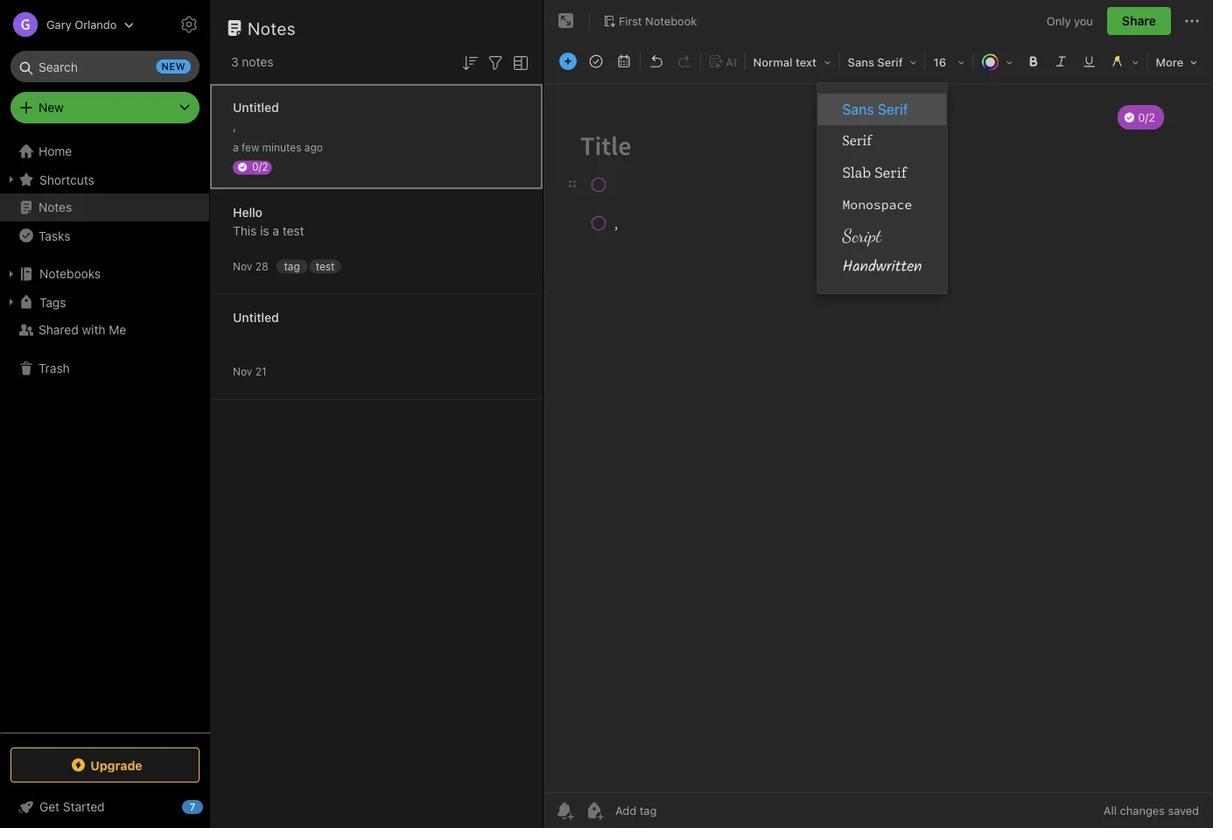 Task type: describe. For each thing, give the bounding box(es) containing it.
Sort options field
[[460, 51, 481, 73]]

handwritten link
[[818, 251, 947, 283]]

notebooks link
[[0, 260, 209, 288]]

add a reminder image
[[554, 800, 575, 821]]

script handwritten
[[843, 224, 923, 279]]

script link
[[818, 220, 947, 251]]

7
[[190, 802, 195, 813]]

normal
[[754, 56, 793, 69]]

new
[[39, 100, 64, 115]]

Note Editor text field
[[544, 84, 1214, 792]]

Highlight field
[[1104, 49, 1146, 74]]

Account field
[[0, 7, 134, 42]]

new search field
[[23, 51, 191, 82]]

nov for nov 21
[[233, 366, 252, 378]]

sans serif link
[[818, 94, 947, 125]]

Add tag field
[[614, 803, 745, 818]]

dropdown list menu
[[818, 94, 947, 283]]

italic image
[[1049, 49, 1074, 74]]

more
[[1156, 56, 1184, 69]]

underline image
[[1078, 49, 1102, 74]]

slab
[[843, 163, 871, 182]]

3
[[231, 55, 239, 69]]

1 horizontal spatial a
[[273, 224, 279, 238]]

tags
[[39, 295, 66, 309]]

share
[[1122, 14, 1157, 28]]

add tag image
[[584, 800, 605, 821]]

expand notebooks image
[[4, 267, 18, 281]]

serif up the slab
[[843, 132, 872, 150]]

Add filters field
[[485, 51, 506, 73]]

note window element
[[544, 0, 1214, 828]]

16
[[934, 56, 947, 69]]

nov for nov 28
[[233, 260, 252, 273]]

this is a test
[[233, 224, 304, 238]]

monospace link
[[818, 188, 947, 220]]

trash
[[39, 361, 70, 376]]

share button
[[1108, 7, 1172, 35]]

21
[[255, 366, 267, 378]]

first notebook button
[[597, 9, 703, 33]]

nov 28
[[233, 260, 268, 273]]

started
[[63, 800, 105, 814]]

first notebook
[[619, 14, 697, 27]]

calendar event image
[[612, 49, 637, 74]]

0 vertical spatial a
[[233, 141, 239, 154]]

serif link
[[818, 125, 947, 157]]

few
[[242, 141, 259, 154]]

Heading level field
[[747, 49, 838, 74]]

home link
[[0, 137, 210, 165]]

Insert field
[[555, 49, 581, 74]]

nov 21
[[233, 366, 267, 378]]

all
[[1104, 804, 1117, 817]]

changes
[[1120, 804, 1165, 817]]

Font color field
[[976, 49, 1020, 74]]

is
[[260, 224, 269, 238]]

28
[[255, 260, 268, 273]]

sans serif inside menu item
[[843, 101, 909, 118]]

me
[[109, 323, 126, 337]]

sans inside font family field
[[848, 56, 875, 69]]

saved
[[1168, 804, 1200, 817]]

Search text field
[[23, 51, 187, 82]]

notebook
[[645, 14, 697, 27]]



Task type: vqa. For each thing, say whether or not it's contained in the screenshot.
Start writing… text field
no



Task type: locate. For each thing, give the bounding box(es) containing it.
more actions image
[[1182, 11, 1203, 32]]

you
[[1074, 14, 1094, 27]]

home
[[39, 144, 72, 158]]

0 horizontal spatial notes
[[39, 200, 72, 215]]

new button
[[11, 92, 200, 123]]

sans up serif link
[[843, 101, 875, 118]]

tag
[[284, 260, 300, 272]]

notebooks
[[39, 267, 101, 281]]

expand tags image
[[4, 295, 18, 309]]

0 horizontal spatial test
[[283, 224, 304, 238]]

notes
[[248, 18, 296, 38], [39, 200, 72, 215]]

0 horizontal spatial a
[[233, 141, 239, 154]]

shortcuts
[[39, 172, 94, 187]]

task image
[[584, 49, 609, 74]]

slab serif link
[[818, 157, 947, 188]]

0 vertical spatial notes
[[248, 18, 296, 38]]

new
[[162, 61, 186, 72]]

get started
[[39, 800, 105, 814]]

upgrade
[[90, 758, 142, 772]]

shared with me link
[[0, 316, 209, 344]]

notes up "tasks"
[[39, 200, 72, 215]]

gary
[[46, 18, 71, 31]]

only
[[1047, 14, 1071, 27]]

bold image
[[1021, 49, 1046, 74]]

tree
[[0, 137, 210, 732]]

shared
[[39, 323, 79, 337]]

2 untitled from the top
[[233, 310, 279, 325]]

notes up notes
[[248, 18, 296, 38]]

shortcuts button
[[0, 165, 209, 194]]

notes link
[[0, 194, 209, 222]]

2 nov from the top
[[233, 366, 252, 378]]

1 vertical spatial a
[[273, 224, 279, 238]]

test right 'is'
[[283, 224, 304, 238]]

1 untitled from the top
[[233, 100, 279, 115]]

serif
[[878, 56, 903, 69], [878, 101, 909, 118], [843, 132, 872, 150], [875, 163, 907, 182]]

settings image
[[179, 14, 200, 35]]

test
[[283, 224, 304, 238], [316, 260, 335, 272]]

a
[[233, 141, 239, 154], [273, 224, 279, 238]]

0 vertical spatial nov
[[233, 260, 252, 273]]

tasks
[[39, 228, 70, 243]]

View options field
[[506, 51, 531, 73]]

monospace
[[843, 196, 913, 212]]

undo image
[[644, 49, 669, 74]]

test right tag
[[316, 260, 335, 272]]

serif inside font family field
[[878, 56, 903, 69]]

sans
[[848, 56, 875, 69], [843, 101, 875, 118]]

1 vertical spatial nov
[[233, 366, 252, 378]]

1 horizontal spatial test
[[316, 260, 335, 272]]

untitled up ,
[[233, 100, 279, 115]]

add filters image
[[485, 52, 506, 73]]

Help and Learning task checklist field
[[0, 793, 210, 821]]

serif up serif link
[[878, 101, 909, 118]]

orlando
[[75, 18, 117, 31]]

0 vertical spatial sans
[[848, 56, 875, 69]]

handwritten
[[843, 254, 923, 279]]

this
[[233, 224, 257, 238]]

sans serif menu item
[[818, 94, 947, 125]]

1 vertical spatial sans
[[843, 101, 875, 118]]

serif inside menu item
[[878, 101, 909, 118]]

notes
[[242, 55, 274, 69]]

sans inside menu item
[[843, 101, 875, 118]]

Font size field
[[928, 49, 972, 74]]

untitled for untitled ,
[[233, 100, 279, 115]]

serif down serif link
[[875, 163, 907, 182]]

with
[[82, 323, 106, 337]]

nov
[[233, 260, 252, 273], [233, 366, 252, 378]]

a right 'is'
[[273, 224, 279, 238]]

,
[[233, 119, 236, 133]]

expand note image
[[556, 11, 577, 32]]

serif up sans serif menu item
[[878, 56, 903, 69]]

click to collapse image
[[204, 796, 217, 817]]

a left "few"
[[233, 141, 239, 154]]

1 vertical spatial untitled
[[233, 310, 279, 325]]

untitled down nov 28 on the top left
[[233, 310, 279, 325]]

0 vertical spatial untitled
[[233, 100, 279, 115]]

1 nov from the top
[[233, 260, 252, 273]]

normal text
[[754, 56, 817, 69]]

0 vertical spatial test
[[283, 224, 304, 238]]

get
[[39, 800, 60, 814]]

0 vertical spatial sans serif
[[848, 56, 903, 69]]

only you
[[1047, 14, 1094, 27]]

1 horizontal spatial notes
[[248, 18, 296, 38]]

tasks button
[[0, 222, 209, 250]]

More actions field
[[1182, 7, 1203, 35]]

tags button
[[0, 288, 209, 316]]

upgrade button
[[11, 748, 200, 783]]

sans up sans serif menu item
[[848, 56, 875, 69]]

tree containing home
[[0, 137, 210, 732]]

untitled
[[233, 100, 279, 115], [233, 310, 279, 325]]

minutes
[[262, 141, 302, 154]]

slab serif
[[843, 163, 907, 182]]

Font family field
[[842, 49, 923, 74]]

trash link
[[0, 355, 209, 383]]

script
[[843, 224, 882, 246]]

sans serif inside font family field
[[848, 56, 903, 69]]

gary orlando
[[46, 18, 117, 31]]

0/2
[[252, 161, 268, 173]]

nov left 21
[[233, 366, 252, 378]]

1 vertical spatial sans serif
[[843, 101, 909, 118]]

1 vertical spatial notes
[[39, 200, 72, 215]]

More field
[[1150, 49, 1204, 74]]

ago
[[305, 141, 323, 154]]

shared with me
[[39, 323, 126, 337]]

first
[[619, 14, 642, 27]]

sans serif
[[848, 56, 903, 69], [843, 101, 909, 118]]

untitled ,
[[233, 100, 279, 133]]

sans serif up serif link
[[843, 101, 909, 118]]

nov left '28'
[[233, 260, 252, 273]]

untitled for untitled
[[233, 310, 279, 325]]

sans serif up sans serif menu item
[[848, 56, 903, 69]]

a few minutes ago
[[233, 141, 323, 154]]

all changes saved
[[1104, 804, 1200, 817]]

hello
[[233, 205, 263, 220]]

text
[[796, 56, 817, 69]]

3 notes
[[231, 55, 274, 69]]

1 vertical spatial test
[[316, 260, 335, 272]]



